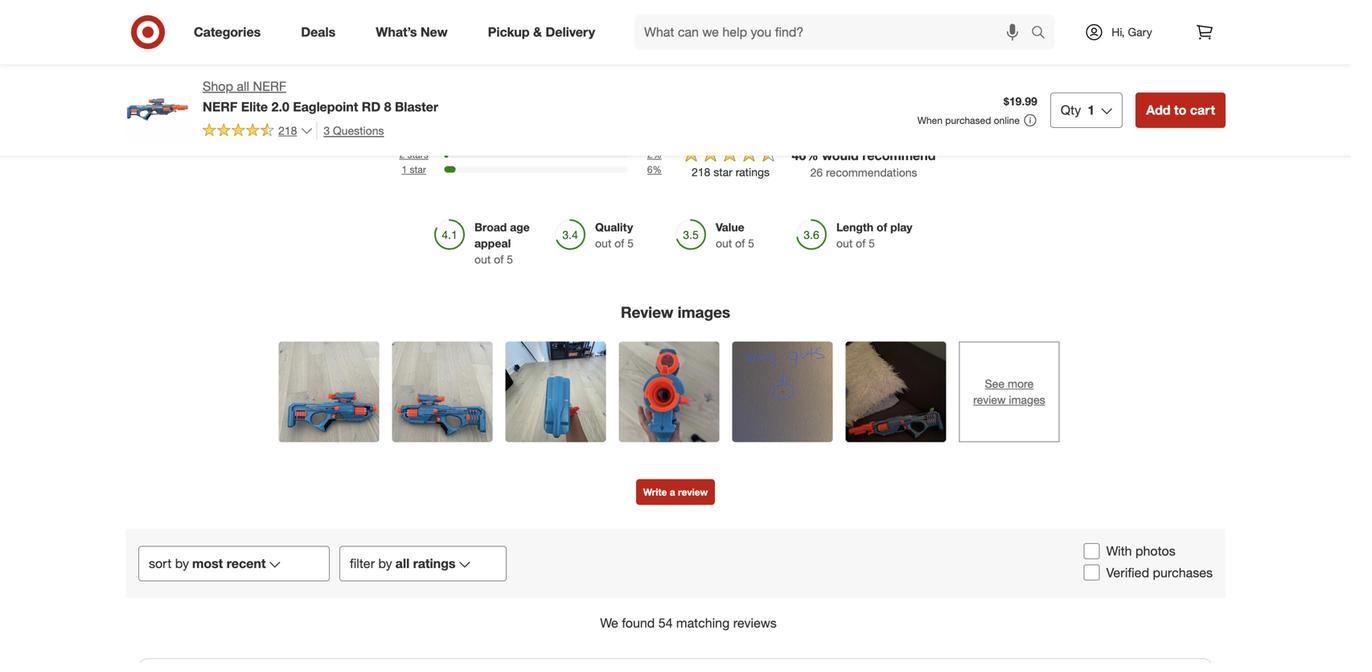 Task type: vqa. For each thing, say whether or not it's contained in the screenshot.
1st the $21.24 reg $24.99 clearance when purchased online
no



Task type: describe. For each thing, give the bounding box(es) containing it.
more
[[1008, 377, 1034, 391]]

deals link
[[287, 14, 356, 50]]

for
[[1042, 217, 1072, 234]]

new
[[421, 24, 448, 40]]

categories link
[[180, 14, 281, 50]]

46
[[792, 148, 807, 163]]

reviews
[[713, 47, 787, 69]]

dart inside 16 nerf elite darts, dart storage, tactical rails: includes 16 official nerf elite foam darts, built-in storage for 8 darts so you can reload fast, and 3 tactical rails for nerf gear (sold separately)
[[672, 217, 712, 234]]

6
[[648, 163, 653, 176]]

tactical
[[506, 231, 577, 247]]

filter by all ratings
[[350, 556, 456, 571]]

and
[[935, 231, 966, 247]]

hi,
[[1112, 25, 1126, 39]]

cart
[[1191, 102, 1216, 118]]

darts
[[793, 252, 817, 264]]

when
[[918, 114, 943, 126]]

add
[[1147, 102, 1171, 118]]

elite inside shop all nerf nerf elite 2.0 eaglepoint rd 8 blaster
[[241, 99, 268, 115]]

blaster
[[969, 217, 1038, 234]]

bolt
[[240, 217, 278, 234]]

reviews
[[734, 615, 777, 631]]

8 inside shop all nerf nerf elite 2.0 eaglepoint rd 8 blaster
[[384, 99, 392, 115]]

guest
[[565, 47, 617, 69]]

length
[[837, 220, 874, 234]]

verified purchases
[[1107, 565, 1214, 580]]

8-dart drum, bolt action, fires darts up to 90 feet:
[[131, 217, 466, 247]]

qty
[[1061, 102, 1082, 118]]

found
[[622, 615, 655, 631]]

online
[[994, 114, 1020, 126]]

nerf inside 16 nerf elite darts, dart storage, tactical rails: includes 16 official nerf elite foam darts, built-in storage for 8 darts so you can reload fast, and 3 tactical rails for nerf gear (sold separately)
[[526, 217, 565, 234]]

3 inside 3 questions "link"
[[324, 123, 330, 137]]

1 horizontal spatial nerf
[[253, 78, 287, 94]]

shop all nerf nerf elite 2.0 eaglepoint rd 8 blaster
[[203, 78, 439, 115]]

2.0 inside shop all nerf nerf elite 2.0 eaglepoint rd 8 blaster
[[272, 99, 290, 115]]

2 vertical spatial 8
[[331, 326, 340, 344]]

qty 1
[[1061, 102, 1095, 118]]

storage
[[732, 252, 767, 264]]

of inside quality out of 5
[[615, 236, 625, 250]]

review
[[621, 303, 674, 322]]

rd
[[362, 99, 381, 115]]

value
[[716, 220, 745, 234]]

review images
[[621, 303, 731, 322]]

quality out of 5
[[596, 220, 634, 250]]

8-
[[131, 217, 144, 234]]

with
[[1175, 217, 1212, 234]]

rails:
[[581, 231, 629, 247]]

see
[[986, 377, 1005, 391]]

reload
[[545, 266, 574, 278]]

in
[[721, 252, 729, 264]]

filter
[[350, 556, 375, 571]]

what's
[[376, 24, 417, 40]]

with photos
[[1107, 543, 1176, 559]]

verified
[[1107, 565, 1150, 580]]

elite
[[569, 217, 610, 234]]

16 nerf elite darts, dart storage, tactical rails: includes 16 official nerf elite foam darts, built-in storage for 8 darts so you can reload fast, and 3 tactical rails for nerf gear (sold separately)
[[506, 217, 831, 278]]

broad
[[475, 220, 507, 234]]

what's new link
[[362, 14, 468, 50]]

2 horizontal spatial nerf
[[702, 266, 721, 278]]

1 vertical spatial all
[[396, 556, 410, 571]]

drum,
[[188, 217, 236, 234]]

2 for 2 stars
[[400, 148, 405, 160]]

out inside value out of 5
[[716, 236, 733, 250]]

guest review image 4 of 12, zoom in image
[[619, 342, 720, 442]]

matching
[[677, 615, 730, 631]]

3 questions link
[[317, 121, 384, 140]]

ratings
[[623, 47, 690, 69]]

out inside length of play out of 5
[[837, 236, 853, 250]]

46 % would recommend 26 recommendations
[[792, 148, 936, 180]]

0 horizontal spatial elite
[[160, 326, 192, 344]]

1 horizontal spatial 1
[[1088, 102, 1095, 118]]

0 vertical spatial for
[[770, 252, 782, 264]]

guest review image 6 of 12, zoom in image
[[846, 342, 947, 442]]

of inside value out of 5
[[736, 236, 745, 250]]

purchased
[[946, 114, 992, 126]]

2 for 2 %
[[648, 148, 653, 160]]

photos
[[1136, 543, 1176, 559]]

add to cart
[[1147, 102, 1216, 118]]

out inside broad age appeal out of 5
[[475, 252, 491, 267]]

218 star ratings
[[692, 165, 770, 179]]

separately)
[[774, 266, 825, 278]]

0 vertical spatial 16
[[506, 217, 522, 234]]

90
[[155, 231, 171, 247]]

eaglepoint inside shop all nerf nerf elite 2.0 eaglepoint rd 8 blaster
[[293, 99, 358, 115]]

6 %
[[648, 163, 662, 176]]

stars for 2 stars
[[408, 148, 429, 160]]

see more review images button
[[960, 342, 1060, 442]]

stars for 5 stars
[[408, 103, 429, 115]]

0 vertical spatial ratings
[[736, 165, 770, 179]]

any
[[1076, 217, 1106, 234]]

blaster
[[395, 99, 439, 115]]

2 stars
[[400, 148, 429, 160]]

sort by most recent
[[149, 556, 266, 571]]

2 %
[[648, 148, 662, 160]]

search button
[[1024, 14, 1063, 53]]

nerf elite 2.0 eaglepoint rd-8 blaster, detachable scope and barrel, 16 darts
[[125, 326, 684, 344]]

8 inside 16 nerf elite darts, dart storage, tactical rails: includes 16 official nerf elite foam darts, built-in storage for 8 darts so you can reload fast, and 3 tactical rails for nerf gear (sold separately)
[[785, 252, 791, 264]]

star for 218
[[714, 165, 733, 179]]

most
[[192, 556, 223, 571]]

includes
[[506, 252, 545, 264]]

5 inside length of play out of 5
[[869, 236, 875, 250]]

of left play
[[877, 220, 888, 234]]

quality
[[596, 220, 634, 234]]

add to cart button
[[1136, 92, 1226, 128]]

a
[[670, 486, 676, 498]]

1 vertical spatial for
[[686, 266, 699, 278]]

218 for 218 star ratings
[[692, 165, 711, 179]]

218 link
[[203, 121, 313, 141]]

rails
[[664, 266, 684, 278]]

0 horizontal spatial &
[[534, 24, 542, 40]]



Task type: locate. For each thing, give the bounding box(es) containing it.
all right shop
[[237, 78, 250, 94]]

darts
[[392, 217, 442, 234]]

action,
[[282, 217, 341, 234]]

0 horizontal spatial nerf
[[203, 99, 238, 115]]

by
[[175, 556, 189, 571], [379, 556, 392, 571]]

1 vertical spatial &
[[695, 47, 708, 69]]

purchases
[[1154, 565, 1214, 580]]

1 down 2 stars
[[402, 163, 407, 176]]

0 vertical spatial 1
[[1088, 102, 1095, 118]]

nerf up includes
[[526, 217, 565, 234]]

stars up 1 star
[[408, 148, 429, 160]]

hi, gary
[[1112, 25, 1153, 39]]

0 horizontal spatial 8
[[331, 326, 340, 344]]

of down quality at the left of the page
[[615, 236, 625, 250]]

1 vertical spatial stars
[[408, 148, 429, 160]]

What can we help you find? suggestions appear below search field
[[635, 14, 1036, 50]]

With photos checkbox
[[1085, 543, 1101, 559]]

0 horizontal spatial 3
[[324, 123, 330, 137]]

1 horizontal spatial and
[[600, 266, 617, 278]]

mission
[[1110, 217, 1171, 234]]

foam
[[643, 252, 666, 264]]

so
[[820, 252, 831, 264]]

age
[[510, 220, 530, 234]]

5 inside quality out of 5
[[628, 236, 634, 250]]

1 vertical spatial eaglepoint
[[222, 326, 300, 344]]

&
[[534, 24, 542, 40], [695, 47, 708, 69]]

2 horizontal spatial 16
[[624, 326, 641, 344]]

storage,
[[717, 217, 792, 234]]

pickup & delivery
[[488, 24, 596, 40]]

feet:
[[175, 231, 215, 247]]

5 down appeal
[[507, 252, 513, 267]]

1 horizontal spatial nerf
[[597, 252, 617, 264]]

star for 1
[[410, 163, 426, 176]]

5 right rd
[[400, 103, 405, 115]]

0 horizontal spatial nerf
[[125, 326, 155, 344]]

categories
[[194, 24, 261, 40]]

1 horizontal spatial 3
[[620, 266, 626, 278]]

1 vertical spatial nerf
[[702, 266, 721, 278]]

% inside 46 % would recommend 26 recommendations
[[807, 148, 819, 163]]

0 vertical spatial nerf
[[597, 252, 617, 264]]

2 vertical spatial 16
[[624, 326, 641, 344]]

you
[[506, 266, 523, 278]]

2 horizontal spatial nerf
[[526, 217, 565, 234]]

1 horizontal spatial 218
[[692, 165, 711, 179]]

2 up "6"
[[648, 148, 653, 160]]

1 horizontal spatial 2.0
[[272, 99, 290, 115]]

5 stars
[[400, 103, 429, 115]]

1 stars from the top
[[408, 103, 429, 115]]

by right sort
[[175, 556, 189, 571]]

write
[[644, 486, 667, 498]]

0 horizontal spatial 16
[[506, 217, 522, 234]]

nerf down shop
[[203, 99, 238, 115]]

darts,
[[614, 217, 668, 234]]

guest review image 3 of 12, zoom in image
[[506, 342, 606, 442]]

1 vertical spatial 16
[[548, 252, 559, 264]]

images down the more
[[1010, 393, 1046, 407]]

16 down review
[[624, 326, 641, 344]]

recent
[[227, 556, 266, 571]]

1 vertical spatial 3
[[620, 266, 626, 278]]

tactical
[[629, 266, 662, 278]]

1 horizontal spatial all
[[396, 556, 410, 571]]

ratings right filter
[[413, 556, 456, 571]]

out inside quality out of 5
[[596, 236, 612, 250]]

recommend
[[863, 148, 936, 163]]

54
[[659, 615, 673, 631]]

0 vertical spatial 2.0
[[272, 99, 290, 115]]

& right ratings
[[695, 47, 708, 69]]

5 up storage
[[749, 236, 755, 250]]

for down darts, at the top of the page
[[686, 266, 699, 278]]

review inside see more review images
[[974, 393, 1006, 407]]

star down 2 stars
[[410, 163, 426, 176]]

by for filter by
[[379, 556, 392, 571]]

for
[[770, 252, 782, 264], [686, 266, 699, 278]]

1 vertical spatial 218
[[692, 165, 711, 179]]

3 left questions
[[324, 123, 330, 137]]

1 vertical spatial nerf
[[203, 99, 238, 115]]

2 horizontal spatial elite
[[620, 252, 640, 264]]

1 vertical spatial 1
[[402, 163, 407, 176]]

fast,
[[577, 266, 597, 278]]

out down appeal
[[475, 252, 491, 267]]

1 horizontal spatial 16
[[548, 252, 559, 264]]

0 horizontal spatial 1
[[402, 163, 407, 176]]

guest review image 5 of 12, zoom in image
[[733, 342, 833, 442]]

and right scope
[[539, 326, 567, 344]]

1 horizontal spatial 2
[[648, 148, 653, 160]]

% down the 2 %
[[653, 163, 662, 176]]

star up value
[[714, 165, 733, 179]]

% up 6 %
[[653, 148, 662, 160]]

up
[[446, 217, 466, 234]]

0 vertical spatial stars
[[408, 103, 429, 115]]

guest ratings & reviews
[[565, 47, 787, 69]]

1 horizontal spatial ratings
[[736, 165, 770, 179]]

16 up appeal
[[506, 217, 522, 234]]

1 horizontal spatial for
[[770, 252, 782, 264]]

of inside broad age appeal out of 5
[[494, 252, 504, 267]]

out up in on the top right of page
[[716, 236, 733, 250]]

1 by from the left
[[175, 556, 189, 571]]

0 vertical spatial 3
[[324, 123, 330, 137]]

5 inside value out of 5
[[749, 236, 755, 250]]

5 down the length
[[869, 236, 875, 250]]

by right filter
[[379, 556, 392, 571]]

1 dart from the left
[[144, 217, 184, 234]]

review for write a review
[[678, 486, 708, 498]]

0 horizontal spatial 2.0
[[196, 326, 217, 344]]

8 left blaster,
[[331, 326, 340, 344]]

by for sort by
[[175, 556, 189, 571]]

2 vertical spatial nerf
[[125, 326, 155, 344]]

3 left tactical
[[620, 266, 626, 278]]

of up storage
[[736, 236, 745, 250]]

0 vertical spatial nerf
[[253, 78, 287, 94]]

26
[[811, 166, 823, 180]]

1 horizontal spatial elite
[[241, 99, 268, 115]]

0 horizontal spatial dart
[[144, 217, 184, 234]]

all inside shop all nerf nerf elite 2.0 eaglepoint rd 8 blaster
[[237, 78, 250, 94]]

0 vertical spatial review
[[974, 393, 1006, 407]]

2 horizontal spatial 8
[[785, 252, 791, 264]]

shop
[[203, 78, 233, 94]]

0 horizontal spatial images
[[678, 303, 731, 322]]

images up "darts"
[[678, 303, 731, 322]]

0 vertical spatial and
[[600, 266, 617, 278]]

scope
[[880, 231, 931, 247]]

write a review button
[[636, 479, 716, 505]]

3 questions
[[324, 123, 384, 137]]

0 horizontal spatial by
[[175, 556, 189, 571]]

0 horizontal spatial review
[[678, 486, 708, 498]]

% for 6
[[653, 163, 662, 176]]

barrel:
[[970, 231, 1035, 247]]

0 horizontal spatial and
[[539, 326, 567, 344]]

customize
[[880, 217, 965, 234]]

0 vertical spatial all
[[237, 78, 250, 94]]

% for 46
[[807, 148, 819, 163]]

0 horizontal spatial for
[[686, 266, 699, 278]]

pickup & delivery link
[[475, 14, 616, 50]]

1 star
[[402, 163, 426, 176]]

with
[[1107, 543, 1133, 559]]

1 vertical spatial and
[[539, 326, 567, 344]]

2 stars from the top
[[408, 148, 429, 160]]

recommendations
[[826, 166, 918, 180]]

0 vertical spatial images
[[678, 303, 731, 322]]

0 horizontal spatial all
[[237, 78, 250, 94]]

images inside see more review images
[[1010, 393, 1046, 407]]

1 vertical spatial elite
[[620, 252, 640, 264]]

1 vertical spatial images
[[1010, 393, 1046, 407]]

218 for 218
[[278, 123, 297, 137]]

& right pickup
[[534, 24, 542, 40]]

customize blaster for any mission with scope and barrel:
[[880, 217, 1212, 247]]

sort
[[149, 556, 172, 571]]

0 horizontal spatial 2
[[400, 148, 405, 160]]

2
[[400, 148, 405, 160], [648, 148, 653, 160]]

built-
[[698, 252, 721, 264]]

2 dart from the left
[[672, 217, 712, 234]]

and inside 16 nerf elite darts, dart storage, tactical rails: includes 16 official nerf elite foam darts, built-in storage for 8 darts so you can reload fast, and 3 tactical rails for nerf gear (sold separately)
[[600, 266, 617, 278]]

1 horizontal spatial dart
[[672, 217, 712, 234]]

1 horizontal spatial 8
[[384, 99, 392, 115]]

what's new
[[376, 24, 448, 40]]

write a review
[[644, 486, 708, 498]]

1 horizontal spatial review
[[974, 393, 1006, 407]]

218 down shop all nerf nerf elite 2.0 eaglepoint rd 8 blaster
[[278, 123, 297, 137]]

3
[[324, 123, 330, 137], [620, 266, 626, 278]]

1 horizontal spatial by
[[379, 556, 392, 571]]

out down quality at the left of the page
[[596, 236, 612, 250]]

value out of 5
[[716, 220, 755, 250]]

2 2 from the left
[[648, 148, 653, 160]]

guest review image 2 of 12, zoom in image
[[392, 342, 493, 442]]

dart inside 8-dart drum, bolt action, fires darts up to 90 feet:
[[144, 217, 184, 234]]

2 vertical spatial nerf
[[526, 217, 565, 234]]

official
[[562, 252, 594, 264]]

1 vertical spatial review
[[678, 486, 708, 498]]

can
[[525, 266, 542, 278]]

1 2 from the left
[[400, 148, 405, 160]]

appeal
[[475, 236, 511, 250]]

Verified purchases checkbox
[[1085, 565, 1101, 581]]

review for see more review images
[[974, 393, 1006, 407]]

when purchased online
[[918, 114, 1020, 126]]

1 vertical spatial 2.0
[[196, 326, 217, 344]]

elite inside 16 nerf elite darts, dart storage, tactical rails: includes 16 official nerf elite foam darts, built-in storage for 8 darts so you can reload fast, and 3 tactical rails for nerf gear (sold separately)
[[620, 252, 640, 264]]

questions
[[333, 123, 384, 137]]

eaglepoint up 3 questions "link"
[[293, 99, 358, 115]]

8 left 'darts'
[[785, 252, 791, 264]]

1 horizontal spatial images
[[1010, 393, 1046, 407]]

16
[[506, 217, 522, 234], [548, 252, 559, 264], [624, 326, 641, 344]]

all right filter
[[396, 556, 410, 571]]

of down appeal
[[494, 252, 504, 267]]

and
[[600, 266, 617, 278], [539, 326, 567, 344]]

1 right qty
[[1088, 102, 1095, 118]]

0 horizontal spatial 218
[[278, 123, 297, 137]]

see more review images
[[974, 377, 1046, 407]]

length of play out of 5
[[837, 220, 913, 250]]

nerf
[[253, 78, 287, 94], [203, 99, 238, 115], [526, 217, 565, 234]]

3 inside 16 nerf elite darts, dart storage, tactical rails: includes 16 official nerf elite foam darts, built-in storage for 8 darts so you can reload fast, and 3 tactical rails for nerf gear (sold separately)
[[620, 266, 626, 278]]

218 right 6 %
[[692, 165, 711, 179]]

2 up 1 star
[[400, 148, 405, 160]]

2 vertical spatial elite
[[160, 326, 192, 344]]

ratings up storage,
[[736, 165, 770, 179]]

pickup
[[488, 24, 530, 40]]

16 up reload
[[548, 252, 559, 264]]

0 vertical spatial eaglepoint
[[293, 99, 358, 115]]

0 horizontal spatial star
[[410, 163, 426, 176]]

for up (sold
[[770, 252, 782, 264]]

1 vertical spatial 8
[[785, 252, 791, 264]]

0 vertical spatial &
[[534, 24, 542, 40]]

% up 26
[[807, 148, 819, 163]]

gary
[[1129, 25, 1153, 39]]

we
[[600, 615, 619, 631]]

out
[[596, 236, 612, 250], [716, 236, 733, 250], [837, 236, 853, 250], [475, 252, 491, 267]]

guest review image 1 of 12, zoom in image
[[279, 342, 379, 442]]

nerf
[[597, 252, 617, 264], [702, 266, 721, 278], [125, 326, 155, 344]]

0 vertical spatial elite
[[241, 99, 268, 115]]

0 vertical spatial 218
[[278, 123, 297, 137]]

we found 54 matching reviews
[[600, 615, 777, 631]]

1 horizontal spatial &
[[695, 47, 708, 69]]

dart
[[144, 217, 184, 234], [672, 217, 712, 234]]

8 right rd
[[384, 99, 392, 115]]

% for 2
[[653, 148, 662, 160]]

0 vertical spatial 8
[[384, 99, 392, 115]]

nerf up 218 link at the top of page
[[253, 78, 287, 94]]

darts
[[645, 326, 684, 344]]

review right 'a'
[[678, 486, 708, 498]]

review down the see at right bottom
[[974, 393, 1006, 407]]

0 horizontal spatial ratings
[[413, 556, 456, 571]]

1 horizontal spatial star
[[714, 165, 733, 179]]

and right fast,
[[600, 266, 617, 278]]

5 down the darts,
[[628, 236, 634, 250]]

5 inside broad age appeal out of 5
[[507, 252, 513, 267]]

out down the length
[[837, 236, 853, 250]]

of down the length
[[856, 236, 866, 250]]

1 vertical spatial ratings
[[413, 556, 456, 571]]

play
[[891, 220, 913, 234]]

eaglepoint left rd-
[[222, 326, 300, 344]]

gear
[[724, 266, 745, 278]]

dart left drum,
[[144, 217, 184, 234]]

dart up darts, at the top of the page
[[672, 217, 712, 234]]

2 by from the left
[[379, 556, 392, 571]]

image of nerf elite 2.0 eaglepoint rd 8 blaster image
[[126, 77, 190, 142]]

stars up 2 stars
[[408, 103, 429, 115]]



